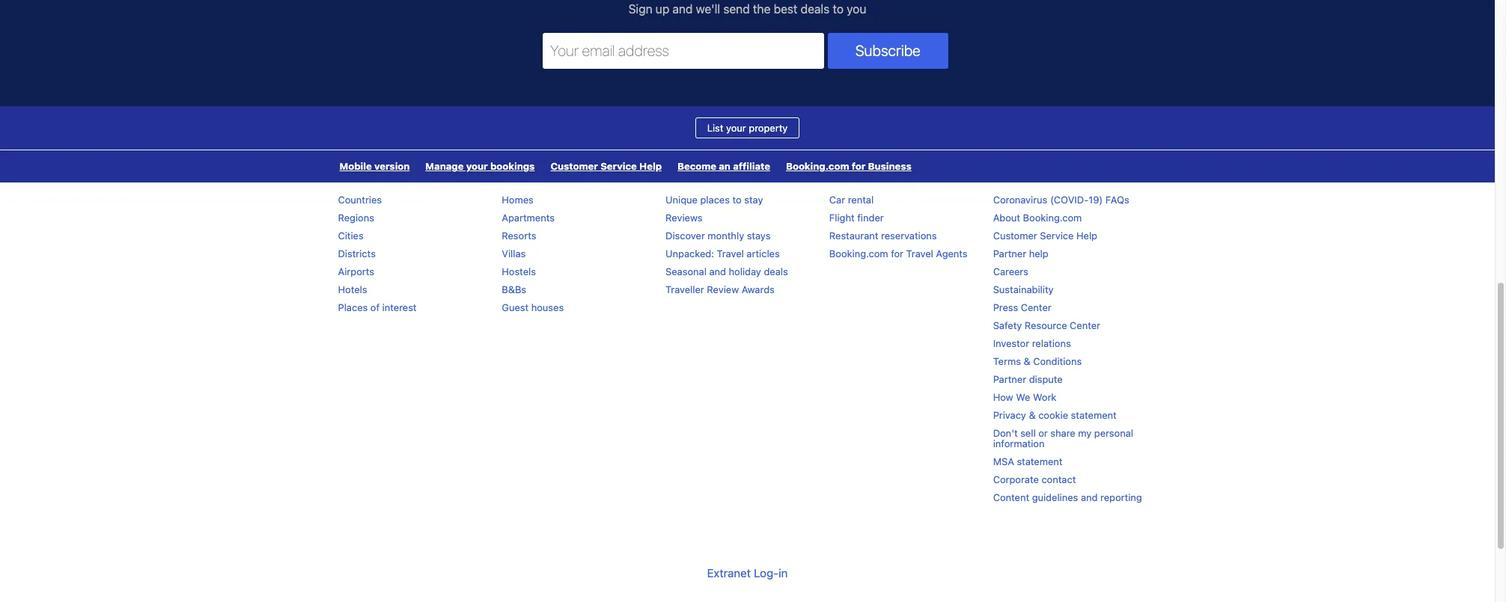 Task type: describe. For each thing, give the bounding box(es) containing it.
seasonal and holiday deals link
[[666, 266, 788, 278]]

flight finder link
[[829, 212, 884, 224]]

interest
[[382, 302, 417, 314]]

districts link
[[338, 248, 376, 260]]

extranet
[[707, 567, 751, 580]]

for inside car rental flight finder restaurant reservations booking.com for travel agents
[[891, 248, 904, 260]]

become an affiliate
[[677, 160, 770, 172]]

your for bookings
[[466, 160, 488, 172]]

mobile version link
[[332, 150, 417, 183]]

to inside unique places to stay reviews discover monthly stays unpacked: travel articles seasonal and holiday deals traveller review awards
[[733, 194, 742, 206]]

reviews
[[666, 212, 703, 224]]

list your property
[[707, 122, 788, 134]]

booking.com for business
[[786, 160, 912, 172]]

sign
[[628, 2, 652, 16]]

dispute
[[1029, 374, 1063, 386]]

information
[[993, 438, 1045, 450]]

sustainability
[[993, 284, 1054, 296]]

1 horizontal spatial statement
[[1071, 409, 1117, 421]]

airports link
[[338, 266, 374, 278]]

partner help link
[[993, 248, 1048, 260]]

version
[[374, 160, 410, 172]]

b&bs
[[502, 284, 526, 296]]

customer service help link for partner help
[[993, 230, 1097, 242]]

places
[[338, 302, 368, 314]]

faqs
[[1106, 194, 1129, 206]]

cities link
[[338, 230, 364, 242]]

resorts
[[502, 230, 536, 242]]

terms & conditions link
[[993, 356, 1082, 368]]

reservations
[[881, 230, 937, 242]]

list
[[707, 122, 723, 134]]

conditions
[[1033, 356, 1082, 368]]

customer service help
[[551, 160, 662, 172]]

awards
[[742, 284, 775, 296]]

privacy & cookie statement link
[[993, 409, 1117, 421]]

rental
[[848, 194, 874, 206]]

contact
[[1042, 474, 1076, 486]]

hostels
[[502, 266, 536, 278]]

corporate contact link
[[993, 474, 1076, 486]]

stays
[[747, 230, 771, 242]]

0 vertical spatial &
[[1024, 356, 1031, 368]]

discover
[[666, 230, 705, 242]]

help
[[1029, 248, 1048, 260]]

careers link
[[993, 266, 1028, 278]]

countries
[[338, 194, 382, 206]]

apartments link
[[502, 212, 555, 224]]

flight
[[829, 212, 855, 224]]

homes apartments resorts villas hostels b&bs guest houses
[[502, 194, 564, 314]]

b&bs link
[[502, 284, 526, 296]]

1 vertical spatial center
[[1070, 320, 1100, 332]]

0 vertical spatial service
[[600, 160, 637, 172]]

traveller review awards link
[[666, 284, 775, 296]]

service inside coronavirus (covid-19) faqs about booking.com customer service help partner help careers sustainability press center safety resource center investor relations terms & conditions partner dispute how we work privacy & cookie statement don't sell or share my personal information msa statement corporate contact content guidelines and reporting
[[1040, 230, 1074, 242]]

cities
[[338, 230, 364, 242]]

travel inside car rental flight finder restaurant reservations booking.com for travel agents
[[906, 248, 933, 260]]

0 horizontal spatial statement
[[1017, 456, 1063, 468]]

deals inside unique places to stay reviews discover monthly stays unpacked: travel articles seasonal and holiday deals traveller review awards
[[764, 266, 788, 278]]

we
[[1016, 392, 1030, 403]]

apartments
[[502, 212, 555, 224]]

navigation containing mobile version
[[332, 150, 920, 183]]

relations
[[1032, 338, 1071, 350]]

coronavirus (covid-19) faqs link
[[993, 194, 1129, 206]]

restaurant
[[829, 230, 878, 242]]

we'll
[[696, 2, 720, 16]]

restaurant reservations link
[[829, 230, 937, 242]]

subscribe button
[[828, 33, 948, 69]]

places of interest link
[[338, 302, 417, 314]]

finder
[[857, 212, 884, 224]]

in
[[779, 567, 788, 580]]

articles
[[747, 248, 780, 260]]

sustainability link
[[993, 284, 1054, 296]]

subscribe
[[855, 42, 921, 59]]

help inside navigation
[[639, 160, 662, 172]]

homes
[[502, 194, 534, 206]]

discover monthly stays link
[[666, 230, 771, 242]]

an
[[719, 160, 731, 172]]

how
[[993, 392, 1013, 403]]

log-
[[754, 567, 779, 580]]

safety resource center link
[[993, 320, 1100, 332]]

unpacked: travel articles link
[[666, 248, 780, 260]]

car
[[829, 194, 845, 206]]

19)
[[1089, 194, 1103, 206]]

content
[[993, 492, 1029, 504]]

mobile version
[[339, 160, 410, 172]]

customer service help link for become an affiliate
[[543, 150, 669, 183]]

and inside unique places to stay reviews discover monthly stays unpacked: travel articles seasonal and holiday deals traveller review awards
[[709, 266, 726, 278]]

coronavirus (covid-19) faqs about booking.com customer service help partner help careers sustainability press center safety resource center investor relations terms & conditions partner dispute how we work privacy & cookie statement don't sell or share my personal information msa statement corporate contact content guidelines and reporting
[[993, 194, 1142, 504]]

your for property
[[726, 122, 746, 134]]

regions link
[[338, 212, 374, 224]]



Task type: vqa. For each thing, say whether or not it's contained in the screenshot.
holiday on the top
yes



Task type: locate. For each thing, give the bounding box(es) containing it.
booking.com
[[786, 160, 849, 172], [1023, 212, 1082, 224], [829, 248, 888, 260]]

partner dispute link
[[993, 374, 1063, 386]]

msa statement link
[[993, 456, 1063, 468]]

0 horizontal spatial help
[[639, 160, 662, 172]]

help down 19)
[[1076, 230, 1097, 242]]

1 vertical spatial deals
[[764, 266, 788, 278]]

traveller
[[666, 284, 704, 296]]

affiliate
[[733, 160, 770, 172]]

press
[[993, 302, 1018, 314]]

corporate
[[993, 474, 1039, 486]]

travel inside unique places to stay reviews discover monthly stays unpacked: travel articles seasonal and holiday deals traveller review awards
[[717, 248, 744, 260]]

1 vertical spatial partner
[[993, 374, 1026, 386]]

monthly
[[708, 230, 744, 242]]

0 horizontal spatial for
[[852, 160, 866, 172]]

places
[[700, 194, 730, 206]]

content guidelines and reporting link
[[993, 492, 1142, 504]]

0 horizontal spatial deals
[[764, 266, 788, 278]]

1 horizontal spatial and
[[709, 266, 726, 278]]

0 horizontal spatial your
[[466, 160, 488, 172]]

2 vertical spatial and
[[1081, 492, 1098, 504]]

privacy
[[993, 409, 1026, 421]]

statement up corporate contact link at the right of the page
[[1017, 456, 1063, 468]]

houses
[[531, 302, 564, 314]]

car rental flight finder restaurant reservations booking.com for travel agents
[[829, 194, 968, 260]]

partner up 'careers' link
[[993, 248, 1026, 260]]

2 partner from the top
[[993, 374, 1026, 386]]

& up partner dispute 'link'
[[1024, 356, 1031, 368]]

1 vertical spatial and
[[709, 266, 726, 278]]

guest
[[502, 302, 529, 314]]

your inside 'link'
[[726, 122, 746, 134]]

you
[[847, 2, 866, 16]]

homes link
[[502, 194, 534, 206]]

customer inside coronavirus (covid-19) faqs about booking.com customer service help partner help careers sustainability press center safety resource center investor relations terms & conditions partner dispute how we work privacy & cookie statement don't sell or share my personal information msa statement corporate contact content guidelines and reporting
[[993, 230, 1037, 242]]

sign up and we'll send the best deals to you
[[628, 2, 866, 16]]

sell
[[1020, 427, 1036, 439]]

list your property link
[[695, 118, 800, 138]]

&
[[1024, 356, 1031, 368], [1029, 409, 1036, 421]]

travel
[[717, 248, 744, 260], [906, 248, 933, 260]]

seasonal
[[666, 266, 707, 278]]

1 vertical spatial statement
[[1017, 456, 1063, 468]]

1 horizontal spatial your
[[726, 122, 746, 134]]

travel down reservations on the top
[[906, 248, 933, 260]]

travel up seasonal and holiday deals link
[[717, 248, 744, 260]]

guidelines
[[1032, 492, 1078, 504]]

for down reservations on the top
[[891, 248, 904, 260]]

to left you
[[833, 2, 844, 16]]

0 vertical spatial center
[[1021, 302, 1052, 314]]

0 vertical spatial your
[[726, 122, 746, 134]]

& up sell
[[1029, 409, 1036, 421]]

unique places to stay reviews discover monthly stays unpacked: travel articles seasonal and holiday deals traveller review awards
[[666, 194, 788, 296]]

investor
[[993, 338, 1029, 350]]

0 horizontal spatial travel
[[717, 248, 744, 260]]

0 vertical spatial deals
[[801, 2, 830, 16]]

0 vertical spatial statement
[[1071, 409, 1117, 421]]

hotels
[[338, 284, 367, 296]]

terms
[[993, 356, 1021, 368]]

countries regions cities districts airports hotels places of interest
[[338, 194, 417, 314]]

careers
[[993, 266, 1028, 278]]

customer right 'bookings'
[[551, 160, 598, 172]]

1 vertical spatial booking.com
[[1023, 212, 1082, 224]]

booking.com down coronavirus (covid-19) faqs link
[[1023, 212, 1082, 224]]

msa
[[993, 456, 1014, 468]]

1 horizontal spatial help
[[1076, 230, 1097, 242]]

0 vertical spatial partner
[[993, 248, 1026, 260]]

1 travel from the left
[[717, 248, 744, 260]]

investor relations link
[[993, 338, 1071, 350]]

manage your bookings link
[[418, 150, 542, 183]]

statement
[[1071, 409, 1117, 421], [1017, 456, 1063, 468]]

0 vertical spatial booking.com
[[786, 160, 849, 172]]

personal
[[1094, 427, 1133, 439]]

hotels link
[[338, 284, 367, 296]]

about
[[993, 212, 1020, 224]]

1 vertical spatial customer service help link
[[993, 230, 1097, 242]]

and
[[673, 2, 693, 16], [709, 266, 726, 278], [1081, 492, 1098, 504]]

resorts link
[[502, 230, 536, 242]]

my
[[1078, 427, 1092, 439]]

guest houses link
[[502, 302, 564, 314]]

1 vertical spatial your
[[466, 160, 488, 172]]

0 horizontal spatial to
[[733, 194, 742, 206]]

1 horizontal spatial customer service help link
[[993, 230, 1097, 242]]

center up relations
[[1070, 320, 1100, 332]]

0 vertical spatial for
[[852, 160, 866, 172]]

and left 'reporting'
[[1081, 492, 1098, 504]]

villas link
[[502, 248, 526, 260]]

districts
[[338, 248, 376, 260]]

best
[[774, 2, 798, 16]]

unique places to stay link
[[666, 194, 763, 206]]

for left business
[[852, 160, 866, 172]]

help inside coronavirus (covid-19) faqs about booking.com customer service help partner help careers sustainability press center safety resource center investor relations terms & conditions partner dispute how we work privacy & cookie statement don't sell or share my personal information msa statement corporate contact content guidelines and reporting
[[1076, 230, 1097, 242]]

or
[[1038, 427, 1048, 439]]

car rental link
[[829, 194, 874, 206]]

1 horizontal spatial deals
[[801, 2, 830, 16]]

work
[[1033, 392, 1056, 403]]

customer up "partner help" link
[[993, 230, 1037, 242]]

0 vertical spatial help
[[639, 160, 662, 172]]

0 horizontal spatial center
[[1021, 302, 1052, 314]]

booking.com up 'car'
[[786, 160, 849, 172]]

cookie
[[1038, 409, 1068, 421]]

how we work link
[[993, 392, 1056, 403]]

villas
[[502, 248, 526, 260]]

0 vertical spatial customer service help link
[[543, 150, 669, 183]]

Your email address email field
[[543, 33, 824, 69]]

1 horizontal spatial customer
[[993, 230, 1037, 242]]

booking.com down restaurant
[[829, 248, 888, 260]]

0 vertical spatial customer
[[551, 160, 598, 172]]

1 horizontal spatial center
[[1070, 320, 1100, 332]]

become
[[677, 160, 716, 172]]

0 horizontal spatial service
[[600, 160, 637, 172]]

send
[[723, 2, 750, 16]]

partner
[[993, 248, 1026, 260], [993, 374, 1026, 386]]

0 horizontal spatial customer
[[551, 160, 598, 172]]

0 horizontal spatial and
[[673, 2, 693, 16]]

center up resource
[[1021, 302, 1052, 314]]

1 vertical spatial &
[[1029, 409, 1036, 421]]

to left the stay on the top of the page
[[733, 194, 742, 206]]

1 horizontal spatial for
[[891, 248, 904, 260]]

1 vertical spatial customer
[[993, 230, 1037, 242]]

booking.com inside car rental flight finder restaurant reservations booking.com for travel agents
[[829, 248, 888, 260]]

deals down articles
[[764, 266, 788, 278]]

1 horizontal spatial to
[[833, 2, 844, 16]]

booking.com inside coronavirus (covid-19) faqs about booking.com customer service help partner help careers sustainability press center safety resource center investor relations terms & conditions partner dispute how we work privacy & cookie statement don't sell or share my personal information msa statement corporate contact content guidelines and reporting
[[1023, 212, 1082, 224]]

help left become
[[639, 160, 662, 172]]

and up traveller review awards link
[[709, 266, 726, 278]]

2 travel from the left
[[906, 248, 933, 260]]

extranet log-in link
[[707, 555, 788, 593]]

your right list
[[726, 122, 746, 134]]

statement up my
[[1071, 409, 1117, 421]]

0 vertical spatial to
[[833, 2, 844, 16]]

1 horizontal spatial service
[[1040, 230, 1074, 242]]

1 vertical spatial help
[[1076, 230, 1097, 242]]

deals right best
[[801, 2, 830, 16]]

1 partner from the top
[[993, 248, 1026, 260]]

manage
[[425, 160, 464, 172]]

the
[[753, 2, 771, 16]]

1 horizontal spatial travel
[[906, 248, 933, 260]]

regions
[[338, 212, 374, 224]]

of
[[370, 302, 380, 314]]

share
[[1050, 427, 1076, 439]]

business
[[868, 160, 912, 172]]

navigation
[[332, 150, 920, 183]]

and inside coronavirus (covid-19) faqs about booking.com customer service help partner help careers sustainability press center safety resource center investor relations terms & conditions partner dispute how we work privacy & cookie statement don't sell or share my personal information msa statement corporate contact content guidelines and reporting
[[1081, 492, 1098, 504]]

0 horizontal spatial customer service help link
[[543, 150, 669, 183]]

for inside navigation
[[852, 160, 866, 172]]

2 vertical spatial booking.com
[[829, 248, 888, 260]]

coronavirus
[[993, 194, 1048, 206]]

2 horizontal spatial and
[[1081, 492, 1098, 504]]

and right up
[[673, 2, 693, 16]]

1 vertical spatial to
[[733, 194, 742, 206]]

up
[[656, 2, 669, 16]]

don't
[[993, 427, 1018, 439]]

0 vertical spatial and
[[673, 2, 693, 16]]

1 vertical spatial for
[[891, 248, 904, 260]]

property
[[749, 122, 788, 134]]

about booking.com link
[[993, 212, 1082, 224]]

1 vertical spatial service
[[1040, 230, 1074, 242]]

agents
[[936, 248, 968, 260]]

your right the manage
[[466, 160, 488, 172]]

partner down the terms
[[993, 374, 1026, 386]]



